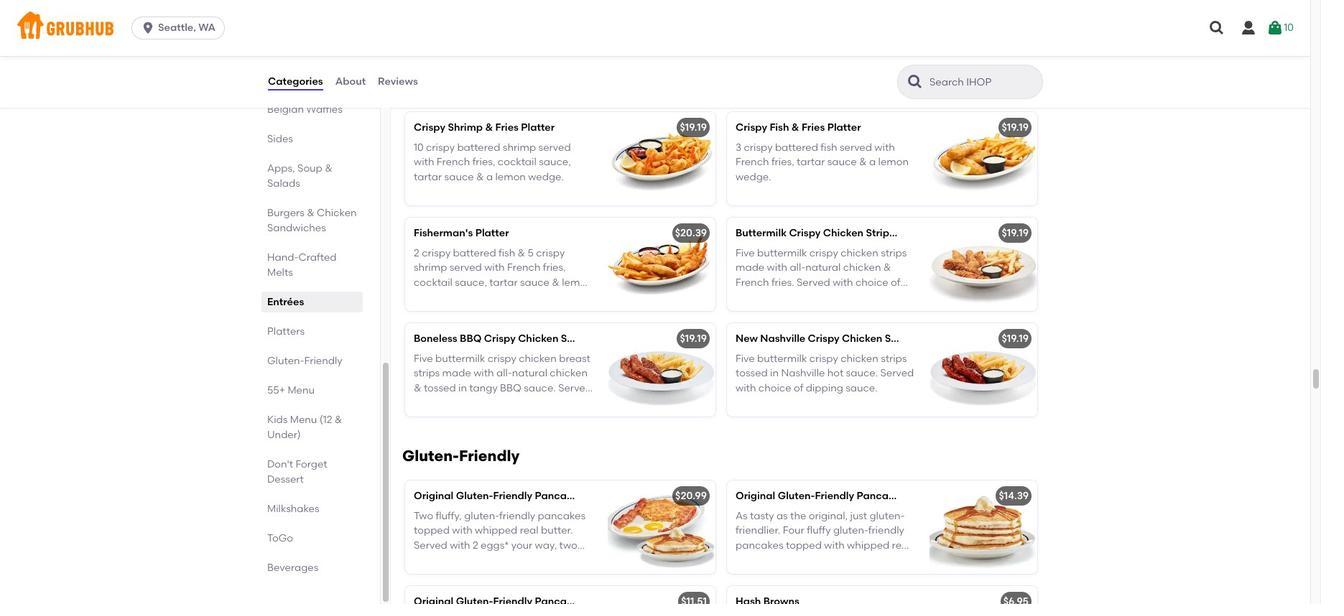 Task type: vqa. For each thing, say whether or not it's contained in the screenshot.
left "Butter,"
no



Task type: describe. For each thing, give the bounding box(es) containing it.
2 horizontal spatial gluten-
[[870, 510, 905, 522]]

tartar inside 10 crispy battered shrimp served with french fries, cocktail sauce, tartar sauce & a lemon wedge.
[[414, 171, 442, 183]]

and
[[414, 568, 433, 581]]

sauce. right 'dipping'
[[846, 382, 878, 394]]

crispy left "shrimp"
[[414, 121, 445, 133]]

new nashville crispy chicken strips & fries image
[[930, 323, 1037, 416]]

fries, for wedge.
[[772, 156, 794, 168]]

crafted
[[298, 251, 337, 264]]

new
[[736, 332, 758, 345]]

with inside 10 crispy battered shrimp served with french fries, cocktail sauce, tartar sauce & a lemon wedge.
[[414, 156, 434, 168]]

seattle, wa
[[158, 22, 216, 34]]

friendly inside two fluffy, gluten-friendly pancakes topped with whipped real butter. served with 2 eggs* your way, two bacon strips or pork sausage links, and our golden hash browns.
[[499, 510, 535, 522]]

eggs*
[[481, 539, 509, 551]]

original for fluffy,
[[414, 490, 454, 502]]

& inside five buttermilk crispy chicken strips made with all-natural chicken & french fries. served with choice of sauce.
[[884, 262, 891, 274]]

10 for 10
[[1284, 21, 1294, 34]]

lemon inside 3 crispy battered fish served with french fries, tartar sauce & a lemon wedge.
[[878, 156, 909, 168]]

crispy up five buttermilk crispy chicken breast strips made with all-natural chicken & tossed in tangy bbq sauce. served with french fries & choice of sauce.
[[484, 332, 516, 345]]

buttermilk crispy chicken strips & fries
[[736, 227, 930, 239]]

original,
[[809, 510, 848, 522]]

strips inside five buttermilk crispy chicken strips made with all-natural chicken & french fries. served with choice of sauce.
[[881, 247, 907, 259]]

two fluffy, gluten-friendly pancakes topped with whipped real butter. served with 2 eggs* your way, two bacon strips or pork sausage links, and our golden hash browns.
[[414, 510, 586, 581]]

nashville inside five buttermilk crispy chicken strips tossed in nashville hot sauce. served with choice of dipping sauce.
[[781, 367, 825, 379]]

of inside five buttermilk crispy chicken strips made with all-natural chicken & french fries. served with choice of sauce.
[[891, 276, 901, 288]]

shrimp
[[448, 121, 483, 133]]

& inside 3 crispy battered fish served with french fries, tartar sauce & a lemon wedge.
[[859, 156, 867, 168]]

3 crispy battered fish served with french fries, tartar sauce & a lemon wedge.
[[736, 141, 909, 183]]

don't
[[267, 458, 293, 471]]

breast
[[559, 353, 590, 365]]

original gluten-friendly pancake combo image
[[608, 480, 716, 574]]

menu for 55+
[[288, 384, 315, 397]]

sauce inside 2 crispy battered fish & 5 crispy shrimp served with french fries, cocktail sauce, tartar sauce & lemon wedge.
[[520, 276, 550, 288]]

served inside five buttermilk crispy chicken strips tossed in nashville hot sauce. served with choice of dipping sauce.
[[880, 367, 914, 379]]

made inside five buttermilk crispy chicken strips made with all-natural chicken & french fries. served with choice of sauce.
[[736, 262, 765, 274]]

55+
[[267, 384, 285, 397]]

friendly left pancake
[[493, 490, 532, 502]]

dipping
[[806, 382, 843, 394]]

fluffy
[[807, 525, 831, 537]]

soup
[[297, 162, 322, 175]]

shrimp inside 10 crispy battered shrimp served with french fries, cocktail sauce, tartar sauce & a lemon wedge.
[[503, 141, 536, 154]]

crispy inside five buttermilk crispy chicken strips tossed in nashville hot sauce. served with choice of dipping sauce.
[[809, 353, 838, 365]]

fisherman's platter image
[[608, 217, 716, 311]]

1 horizontal spatial svg image
[[1208, 19, 1226, 37]]

chicken inside the "burgers & chicken sandwiches"
[[317, 207, 357, 219]]

hand-crafted melts
[[267, 251, 337, 279]]

svg image inside the seattle, wa 'button'
[[141, 21, 155, 35]]

$14.39
[[999, 490, 1029, 502]]

togo
[[267, 532, 293, 545]]

original gluten-friendly pancakes - (full stack) image
[[930, 480, 1037, 574]]

a inside 10 crispy battered shrimp served with french fries, cocktail sauce, tartar sauce & a lemon wedge.
[[486, 171, 493, 183]]

seattle,
[[158, 22, 196, 34]]

original gluten-friendly pancakes - (short stack) image
[[608, 586, 716, 604]]

hot
[[827, 367, 844, 379]]

five for five buttermilk crispy chicken strips tossed in nashville hot sauce. served with choice of dipping sauce.
[[736, 353, 755, 365]]

chicken for new nashville crispy chicken strips & fries
[[841, 353, 879, 365]]

pancakes inside two fluffy, gluten-friendly pancakes topped with whipped real butter. served with 2 eggs* your way, two bacon strips or pork sausage links, and our golden hash browns.
[[538, 510, 586, 522]]

beverages
[[267, 562, 318, 574]]

fries, for a
[[473, 156, 495, 168]]

four
[[783, 525, 805, 537]]

of inside five buttermilk crispy chicken breast strips made with all-natural chicken & tossed in tangy bbq sauce. served with french fries & choice of sauce.
[[540, 396, 550, 409]]

2 crispy battered fish & 5 crispy shrimp served with french fries, cocktail sauce, tartar sauce & lemon wedge.
[[414, 247, 592, 303]]

hash
[[490, 568, 514, 581]]

sauce inside 10 crispy battered shrimp served with french fries, cocktail sauce, tartar sauce & a lemon wedge.
[[444, 171, 474, 183]]

waffles
[[306, 103, 343, 116]]

house-made belgian waffles
[[267, 88, 343, 116]]

with inside 3 crispy battered fish served with french fries, tartar sauce & a lemon wedge.
[[875, 141, 895, 154]]

chicken up five buttermilk crispy chicken breast strips made with all-natural chicken & tossed in tangy bbq sauce. served with french fries & choice of sauce.
[[518, 332, 559, 345]]

our
[[436, 568, 452, 581]]

your
[[511, 539, 533, 551]]

cocktail inside 2 crispy battered fish & 5 crispy shrimp served with french fries, cocktail sauce, tartar sauce & lemon wedge.
[[414, 276, 453, 288]]

& inside apps, soup & salads
[[325, 162, 332, 175]]

battered for cocktail
[[457, 141, 500, 154]]

apps,
[[267, 162, 295, 175]]

burgers & chicken sandwiches
[[267, 207, 357, 234]]

sauce inside 3 crispy battered fish served with french fries, tartar sauce & a lemon wedge.
[[827, 156, 857, 168]]

strips inside two fluffy, gluten-friendly pancakes topped with whipped real butter. served with 2 eggs* your way, two bacon strips or pork sausage links, and our golden hash browns.
[[448, 554, 474, 566]]

as
[[736, 510, 748, 522]]

gluten- inside two fluffy, gluten-friendly pancakes topped with whipped real butter. served with 2 eggs* your way, two bacon strips or pork sausage links, and our golden hash browns.
[[464, 510, 499, 522]]

battered for tartar
[[775, 141, 818, 154]]

strips for new nashville crispy chicken strips & fries
[[885, 332, 913, 345]]

apps, soup & salads
[[267, 162, 332, 190]]

crispy shrimp & fries platter
[[414, 121, 555, 133]]

boneless bbq crispy chicken strips & fries image
[[608, 323, 716, 416]]

with inside as tasty as the original, just gluten- friendlier. four fluffy gluten-friendly pancakes topped with whipped real butter.
[[824, 539, 845, 551]]

the
[[790, 510, 806, 522]]

3
[[736, 141, 742, 154]]

five buttermilk crispy chicken strips made with all-natural chicken & french fries. served with choice of sauce.
[[736, 247, 907, 303]]

house-
[[267, 88, 302, 101]]

as
[[777, 510, 788, 522]]

wedge. inside 10 crispy battered shrimp served with french fries, cocktail sauce, tartar sauce & a lemon wedge.
[[528, 171, 564, 183]]

(full
[[914, 490, 935, 502]]

buttermilk for with
[[757, 247, 807, 259]]

10 crispy battered shrimp served with french fries, cocktail sauce, tartar sauce & a lemon wedge.
[[414, 141, 571, 183]]

1 horizontal spatial gluten-friendly
[[402, 447, 520, 465]]

tasty
[[750, 510, 774, 522]]

crispy right '5'
[[536, 247, 565, 259]]

shrimp inside 2 crispy battered fish & 5 crispy shrimp served with french fries, cocktail sauce, tartar sauce & lemon wedge.
[[414, 262, 447, 274]]

sauce. down breast
[[553, 396, 585, 409]]

buttermilk for in
[[757, 353, 807, 365]]

0 horizontal spatial platter
[[475, 227, 509, 239]]

crispy fish & fries platter
[[736, 121, 861, 133]]

a inside 3 crispy battered fish served with french fries, tartar sauce & a lemon wedge.
[[869, 156, 876, 168]]

lemon inside 2 crispy battered fish & 5 crispy shrimp served with french fries, cocktail sauce, tartar sauce & lemon wedge.
[[562, 276, 592, 288]]

2 inside 2 crispy battered fish & 5 crispy shrimp served with french fries, cocktail sauce, tartar sauce & lemon wedge.
[[414, 247, 419, 259]]

served inside two fluffy, gluten-friendly pancakes topped with whipped real butter. served with 2 eggs* your way, two bacon strips or pork sausage links, and our golden hash browns.
[[414, 539, 447, 551]]

real inside as tasty as the original, just gluten- friendlier. four fluffy gluten-friendly pancakes topped with whipped real butter.
[[892, 539, 911, 551]]

5
[[528, 247, 534, 259]]

crispy inside five buttermilk crispy chicken breast strips made with all-natural chicken & tossed in tangy bbq sauce. served with french fries & choice of sauce.
[[488, 353, 516, 365]]

& inside the "burgers & chicken sandwiches"
[[307, 207, 314, 219]]

new nashville crispy chicken strips & fries
[[736, 332, 949, 345]]

choice inside five buttermilk crispy chicken breast strips made with all-natural chicken & tossed in tangy bbq sauce. served with french fries & choice of sauce.
[[505, 396, 538, 409]]

crispy inside 10 crispy battered shrimp served with french fries, cocktail sauce, tartar sauce & a lemon wedge.
[[426, 141, 455, 154]]

0 vertical spatial platters
[[402, 78, 462, 96]]

reviews
[[378, 75, 418, 88]]

$19.19 for boneless bbq crispy chicken strips & fries
[[680, 332, 707, 345]]

stack)
[[937, 490, 969, 502]]

1 svg image from the left
[[1240, 19, 1257, 37]]

crispy inside 3 crispy battered fish served with french fries, tartar sauce & a lemon wedge.
[[744, 141, 773, 154]]

crispy shrimp & fries platter image
[[608, 112, 716, 205]]

served inside five buttermilk crispy chicken strips made with all-natural chicken & french fries. served with choice of sauce.
[[797, 276, 830, 288]]

of inside five buttermilk crispy chicken strips tossed in nashville hot sauce. served with choice of dipping sauce.
[[794, 382, 803, 394]]

gluten- up two
[[402, 447, 459, 465]]

whipped inside as tasty as the original, just gluten- friendlier. four fluffy gluten-friendly pancakes topped with whipped real butter.
[[847, 539, 890, 551]]

five buttermilk crispy chicken strips tossed in nashville hot sauce. served with choice of dipping sauce.
[[736, 353, 914, 394]]

fisherman's platter
[[414, 227, 509, 239]]

crispy fish & fries platter image
[[930, 112, 1037, 205]]

with inside five buttermilk crispy chicken strips tossed in nashville hot sauce. served with choice of dipping sauce.
[[736, 382, 756, 394]]

crispy inside five buttermilk crispy chicken strips made with all-natural chicken & french fries. served with choice of sauce.
[[809, 247, 838, 259]]

original gluten-friendly pancake combo
[[414, 490, 617, 502]]

sauce, inside 2 crispy battered fish & 5 crispy shrimp served with french fries, cocktail sauce, tartar sauce & lemon wedge.
[[455, 276, 487, 288]]

browns.
[[517, 568, 554, 581]]

boneless bbq crispy chicken strips & fries
[[414, 332, 625, 345]]

salads
[[267, 177, 300, 190]]

burgers
[[267, 207, 304, 219]]

0 horizontal spatial platters
[[267, 325, 305, 338]]

pancake
[[535, 490, 578, 502]]

pancakes
[[857, 490, 905, 502]]

sandwiches
[[267, 222, 326, 234]]

about
[[335, 75, 366, 88]]

1 horizontal spatial gluten-
[[833, 525, 868, 537]]

sauce. down boneless bbq crispy chicken strips & fries
[[524, 382, 556, 394]]

-
[[907, 490, 912, 502]]

chicken up hot
[[842, 332, 882, 345]]

two
[[559, 539, 577, 551]]



Task type: locate. For each thing, give the bounding box(es) containing it.
2 horizontal spatial tartar
[[797, 156, 825, 168]]

1 vertical spatial tossed
[[424, 382, 456, 394]]

0 vertical spatial bbq
[[460, 332, 482, 345]]

friendly inside as tasty as the original, just gluten- friendlier. four fluffy gluten-friendly pancakes topped with whipped real butter.
[[868, 525, 904, 537]]

cocktail inside 10 crispy battered shrimp served with french fries, cocktail sauce, tartar sauce & a lemon wedge.
[[498, 156, 537, 168]]

hand-
[[267, 251, 299, 264]]

tartar inside 2 crispy battered fish & 5 crispy shrimp served with french fries, cocktail sauce, tartar sauce & lemon wedge.
[[489, 276, 518, 288]]

battered inside 3 crispy battered fish served with french fries, tartar sauce & a lemon wedge.
[[775, 141, 818, 154]]

fries, inside 3 crispy battered fish served with french fries, tartar sauce & a lemon wedge.
[[772, 156, 794, 168]]

platter up 3 crispy battered fish served with french fries, tartar sauce & a lemon wedge.
[[827, 121, 861, 133]]

battered down crispy shrimp & fries platter
[[457, 141, 500, 154]]

crispy up 3
[[736, 121, 767, 133]]

lemon
[[878, 156, 909, 168], [495, 171, 526, 183], [562, 276, 592, 288]]

1 horizontal spatial pancakes
[[736, 539, 784, 551]]

crispy down boneless bbq crispy chicken strips & fries
[[488, 353, 516, 365]]

five for five buttermilk crispy chicken strips made with all-natural chicken & french fries. served with choice of sauce.
[[736, 247, 755, 259]]

1 horizontal spatial 2
[[473, 539, 478, 551]]

0 horizontal spatial served
[[450, 262, 482, 274]]

made down buttermilk
[[736, 262, 765, 274]]

whipped inside two fluffy, gluten-friendly pancakes topped with whipped real butter. served with 2 eggs* your way, two bacon strips or pork sausage links, and our golden hash browns.
[[475, 525, 517, 537]]

bbq right the 'boneless'
[[460, 332, 482, 345]]

0 horizontal spatial tossed
[[424, 382, 456, 394]]

tossed down the new
[[736, 367, 768, 379]]

natural down boneless bbq crispy chicken strips & fries
[[512, 367, 547, 379]]

kids menu (12 & under)
[[267, 414, 342, 441]]

whipped up eggs*
[[475, 525, 517, 537]]

cocktail down crispy shrimp & fries platter
[[498, 156, 537, 168]]

natural inside five buttermilk crispy chicken breast strips made with all-natural chicken & tossed in tangy bbq sauce. served with french fries & choice of sauce.
[[512, 367, 547, 379]]

0 horizontal spatial cocktail
[[414, 276, 453, 288]]

1 vertical spatial all-
[[496, 367, 512, 379]]

or
[[476, 554, 486, 566]]

1 horizontal spatial wedge.
[[528, 171, 564, 183]]

0 vertical spatial 10
[[1284, 21, 1294, 34]]

1 vertical spatial whipped
[[847, 539, 890, 551]]

strips down new nashville crispy chicken strips & fries
[[881, 353, 907, 365]]

chicken
[[317, 207, 357, 219], [823, 227, 864, 239], [518, 332, 559, 345], [842, 332, 882, 345]]

$19.19 for buttermilk crispy chicken strips & fries
[[1002, 227, 1029, 239]]

tartar up 'fisherman's'
[[414, 171, 442, 183]]

friendlier.
[[736, 525, 781, 537]]

0 vertical spatial pancakes
[[538, 510, 586, 522]]

boneless
[[414, 332, 457, 345]]

natural
[[806, 262, 841, 274], [512, 367, 547, 379]]

2 horizontal spatial sauce
[[827, 156, 857, 168]]

1 horizontal spatial fries,
[[543, 262, 566, 274]]

menu left (12
[[290, 414, 317, 426]]

2 horizontal spatial served
[[840, 141, 872, 154]]

platters
[[402, 78, 462, 96], [267, 325, 305, 338]]

bbq
[[460, 332, 482, 345], [500, 382, 522, 394]]

fish for with
[[499, 247, 515, 259]]

sauce. inside five buttermilk crispy chicken strips made with all-natural chicken & french fries. served with choice of sauce.
[[736, 291, 768, 303]]

seattle, wa button
[[132, 17, 231, 40]]

2
[[414, 247, 419, 259], [473, 539, 478, 551]]

0 vertical spatial butter.
[[541, 525, 573, 537]]

(12
[[319, 414, 332, 426]]

fries.
[[772, 276, 794, 288]]

gluten- up the
[[778, 490, 815, 502]]

1 vertical spatial platters
[[267, 325, 305, 338]]

original gluten-friendly pancakes - (full stack)
[[736, 490, 969, 502]]

0 horizontal spatial of
[[540, 396, 550, 409]]

fries
[[473, 396, 493, 409]]

& inside 10 crispy battered shrimp served with french fries, cocktail sauce, tartar sauce & a lemon wedge.
[[476, 171, 484, 183]]

wedge. inside 2 crispy battered fish & 5 crispy shrimp served with french fries, cocktail sauce, tartar sauce & lemon wedge.
[[414, 291, 450, 303]]

fish inside 3 crispy battered fish served with french fries, tartar sauce & a lemon wedge.
[[821, 141, 837, 154]]

natural down buttermilk crispy chicken strips & fries
[[806, 262, 841, 274]]

all-
[[790, 262, 806, 274], [496, 367, 512, 379]]

five inside five buttermilk crispy chicken strips tossed in nashville hot sauce. served with choice of dipping sauce.
[[736, 353, 755, 365]]

served right "fries."
[[797, 276, 830, 288]]

fish left '5'
[[499, 247, 515, 259]]

menu
[[288, 384, 315, 397], [290, 414, 317, 426]]

shrimp down 'fisherman's'
[[414, 262, 447, 274]]

in inside five buttermilk crispy chicken breast strips made with all-natural chicken & tossed in tangy bbq sauce. served with french fries & choice of sauce.
[[458, 382, 467, 394]]

way,
[[535, 539, 557, 551]]

buttermilk down the new
[[757, 353, 807, 365]]

0 vertical spatial choice
[[856, 276, 888, 288]]

2 horizontal spatial wedge.
[[736, 171, 771, 183]]

sauce,
[[539, 156, 571, 168], [455, 276, 487, 288]]

tossed inside five buttermilk crispy chicken strips tossed in nashville hot sauce. served with choice of dipping sauce.
[[736, 367, 768, 379]]

reviews button
[[377, 56, 419, 108]]

1 vertical spatial shrimp
[[414, 262, 447, 274]]

categories
[[268, 75, 323, 88]]

choice inside five buttermilk crispy chicken strips tossed in nashville hot sauce. served with choice of dipping sauce.
[[759, 382, 791, 394]]

fries, inside 10 crispy battered shrimp served with french fries, cocktail sauce, tartar sauce & a lemon wedge.
[[473, 156, 495, 168]]

sauce. up the new
[[736, 291, 768, 303]]

1 vertical spatial menu
[[290, 414, 317, 426]]

0 horizontal spatial a
[[486, 171, 493, 183]]

entrées
[[267, 296, 304, 308]]

0 vertical spatial cocktail
[[498, 156, 537, 168]]

$19.19 for new nashville crispy chicken strips & fries
[[1002, 332, 1029, 345]]

0 horizontal spatial choice
[[505, 396, 538, 409]]

0 vertical spatial topped
[[414, 525, 450, 537]]

crispy
[[426, 141, 455, 154], [744, 141, 773, 154], [422, 247, 451, 259], [536, 247, 565, 259], [809, 247, 838, 259], [488, 353, 516, 365], [809, 353, 838, 365]]

0 vertical spatial all-
[[790, 262, 806, 274]]

menu right 55+ at bottom left
[[288, 384, 315, 397]]

crispy up five buttermilk crispy chicken strips tossed in nashville hot sauce. served with choice of dipping sauce.
[[808, 332, 840, 345]]

0 horizontal spatial wedge.
[[414, 291, 450, 303]]

lemon inside 10 crispy battered shrimp served with french fries, cocktail sauce, tartar sauce & a lemon wedge.
[[495, 171, 526, 183]]

butter. up way, on the bottom left of page
[[541, 525, 573, 537]]

original up tasty
[[736, 490, 775, 502]]

buttermilk inside five buttermilk crispy chicken strips made with all-natural chicken & french fries. served with choice of sauce.
[[757, 247, 807, 259]]

1 vertical spatial lemon
[[495, 171, 526, 183]]

1 vertical spatial topped
[[786, 539, 822, 551]]

five down the 'boneless'
[[414, 353, 433, 365]]

2 up the or on the left of page
[[473, 539, 478, 551]]

0 horizontal spatial sauce
[[444, 171, 474, 183]]

0 vertical spatial nashville
[[760, 332, 806, 345]]

butter.
[[541, 525, 573, 537], [736, 554, 768, 566]]

chicken up five buttermilk crispy chicken strips made with all-natural chicken & french fries. served with choice of sauce.
[[823, 227, 864, 239]]

1 horizontal spatial fish
[[821, 141, 837, 154]]

0 vertical spatial sauce,
[[539, 156, 571, 168]]

tartar up boneless bbq crispy chicken strips & fries
[[489, 276, 518, 288]]

svg image
[[1208, 19, 1226, 37], [141, 21, 155, 35]]

1 vertical spatial real
[[892, 539, 911, 551]]

2 horizontal spatial lemon
[[878, 156, 909, 168]]

sauce.
[[736, 291, 768, 303], [846, 367, 878, 379], [524, 382, 556, 394], [846, 382, 878, 394], [553, 396, 585, 409]]

0 horizontal spatial lemon
[[495, 171, 526, 183]]

0 vertical spatial friendly
[[499, 510, 535, 522]]

five down the new
[[736, 353, 755, 365]]

cocktail down 'fisherman's'
[[414, 276, 453, 288]]

five inside five buttermilk crispy chicken breast strips made with all-natural chicken & tossed in tangy bbq sauce. served with french fries & choice of sauce.
[[414, 353, 433, 365]]

1 horizontal spatial whipped
[[847, 539, 890, 551]]

1 horizontal spatial sauce
[[520, 276, 550, 288]]

milkshakes
[[267, 503, 319, 515]]

buttermilk inside five buttermilk crispy chicken strips tossed in nashville hot sauce. served with choice of dipping sauce.
[[757, 353, 807, 365]]

sides
[[267, 133, 293, 145]]

tossed
[[736, 367, 768, 379], [424, 382, 456, 394]]

strips for boneless bbq crispy chicken strips & fries
[[561, 332, 589, 345]]

made up tangy
[[442, 367, 471, 379]]

french left the fries on the bottom of page
[[437, 396, 470, 409]]

pork
[[489, 554, 511, 566]]

strips down the 'boneless'
[[414, 367, 440, 379]]

choice down buttermilk crispy chicken strips & fries
[[856, 276, 888, 288]]

chicken
[[841, 247, 879, 259], [843, 262, 881, 274], [519, 353, 557, 365], [841, 353, 879, 365], [550, 367, 588, 379]]

gluten-friendly up 55+ menu
[[267, 355, 342, 367]]

in inside five buttermilk crispy chicken strips tossed in nashville hot sauce. served with choice of dipping sauce.
[[770, 367, 779, 379]]

$20.99
[[675, 490, 707, 502]]

battered for served
[[453, 247, 496, 259]]

five
[[736, 247, 755, 259], [414, 353, 433, 365], [736, 353, 755, 365]]

0 vertical spatial menu
[[288, 384, 315, 397]]

0 vertical spatial 2
[[414, 247, 419, 259]]

topped inside as tasty as the original, just gluten- friendlier. four fluffy gluten-friendly pancakes topped with whipped real butter.
[[786, 539, 822, 551]]

in left hot
[[770, 367, 779, 379]]

2 horizontal spatial of
[[891, 276, 901, 288]]

2 inside two fluffy, gluten-friendly pancakes topped with whipped real butter. served with 2 eggs* your way, two bacon strips or pork sausage links, and our golden hash browns.
[[473, 539, 478, 551]]

all- inside five buttermilk crispy chicken strips made with all-natural chicken & french fries. served with choice of sauce.
[[790, 262, 806, 274]]

chicken up sandwiches
[[317, 207, 357, 219]]

sausage
[[513, 554, 554, 566]]

tangy
[[469, 382, 498, 394]]

hash browns image
[[930, 586, 1037, 604]]

shrimp down crispy shrimp & fries platter
[[503, 141, 536, 154]]

1 horizontal spatial of
[[794, 382, 803, 394]]

five down buttermilk
[[736, 247, 755, 259]]

0 vertical spatial shrimp
[[503, 141, 536, 154]]

topped down "four" on the right bottom of page
[[786, 539, 822, 551]]

buttermilk crispy chicken strips & fries image
[[930, 217, 1037, 311]]

battered
[[457, 141, 500, 154], [775, 141, 818, 154], [453, 247, 496, 259]]

0 horizontal spatial made
[[442, 367, 471, 379]]

real inside two fluffy, gluten-friendly pancakes topped with whipped real butter. served with 2 eggs* your way, two bacon strips or pork sausage links, and our golden hash browns.
[[520, 525, 539, 537]]

served for sauce,
[[538, 141, 571, 154]]

1 vertical spatial gluten-friendly
[[402, 447, 520, 465]]

0 horizontal spatial original
[[414, 490, 454, 502]]

55+ menu
[[267, 384, 315, 397]]

pancakes
[[538, 510, 586, 522], [736, 539, 784, 551]]

1 horizontal spatial butter.
[[736, 554, 768, 566]]

0 horizontal spatial gluten-friendly
[[267, 355, 342, 367]]

served inside 10 crispy battered shrimp served with french fries, cocktail sauce, tartar sauce & a lemon wedge.
[[538, 141, 571, 154]]

fish for sauce
[[821, 141, 837, 154]]

1 vertical spatial 10
[[414, 141, 424, 154]]

2 horizontal spatial platter
[[827, 121, 861, 133]]

french inside five buttermilk crispy chicken strips made with all-natural chicken & french fries. served with choice of sauce.
[[736, 276, 769, 288]]

platters up "shrimp"
[[402, 78, 462, 96]]

buttermilk down the 'boneless'
[[435, 353, 485, 365]]

pancakes inside as tasty as the original, just gluten- friendlier. four fluffy gluten-friendly pancakes topped with whipped real butter.
[[736, 539, 784, 551]]

gluten- up 55+ menu
[[267, 355, 304, 367]]

menu inside "kids menu (12 & under)"
[[290, 414, 317, 426]]

french down '5'
[[507, 262, 541, 274]]

crispy right 3
[[744, 141, 773, 154]]

$20.39
[[675, 227, 707, 239]]

original for tasty
[[736, 490, 775, 502]]

tossed left tangy
[[424, 382, 456, 394]]

buttermilk for made
[[435, 353, 485, 365]]

five buttermilk crispy chicken breast strips made with all-natural chicken & tossed in tangy bbq sauce. served with french fries & choice of sauce.
[[414, 353, 592, 409]]

five for five buttermilk crispy chicken breast strips made with all-natural chicken & tossed in tangy bbq sauce. served with french fries & choice of sauce.
[[414, 353, 433, 365]]

french inside five buttermilk crispy chicken breast strips made with all-natural chicken & tossed in tangy bbq sauce. served with french fries & choice of sauce.
[[437, 396, 470, 409]]

0 vertical spatial fish
[[821, 141, 837, 154]]

sauce. right hot
[[846, 367, 878, 379]]

combo
[[581, 490, 617, 502]]

real up your
[[520, 525, 539, 537]]

1 vertical spatial in
[[458, 382, 467, 394]]

battered inside 10 crispy battered shrimp served with french fries, cocktail sauce, tartar sauce & a lemon wedge.
[[457, 141, 500, 154]]

1 horizontal spatial friendly
[[868, 525, 904, 537]]

chicken for boneless bbq crispy chicken strips & fries
[[519, 353, 557, 365]]

gluten-
[[267, 355, 304, 367], [402, 447, 459, 465], [456, 490, 493, 502], [778, 490, 815, 502]]

all- up "fries."
[[790, 262, 806, 274]]

1 horizontal spatial 10
[[1284, 21, 1294, 34]]

main navigation navigation
[[0, 0, 1310, 56]]

0 horizontal spatial shrimp
[[414, 262, 447, 274]]

gluten- up fluffy,
[[456, 490, 493, 502]]

forget
[[296, 458, 327, 471]]

whipped down the just
[[847, 539, 890, 551]]

0 vertical spatial sauce
[[827, 156, 857, 168]]

five inside five buttermilk crispy chicken strips made with all-natural chicken & french fries. served with choice of sauce.
[[736, 247, 755, 259]]

1 vertical spatial bbq
[[500, 382, 522, 394]]

svg image left 10 button on the right of the page
[[1208, 19, 1226, 37]]

0 horizontal spatial in
[[458, 382, 467, 394]]

1 horizontal spatial made
[[736, 262, 765, 274]]

dessert
[[267, 473, 304, 486]]

just
[[850, 510, 867, 522]]

sauce
[[827, 156, 857, 168], [444, 171, 474, 183], [520, 276, 550, 288]]

search icon image
[[907, 73, 924, 91]]

made inside five buttermilk crispy chicken breast strips made with all-natural chicken & tossed in tangy bbq sauce. served with french fries & choice of sauce.
[[442, 367, 471, 379]]

2 vertical spatial sauce
[[520, 276, 550, 288]]

1 horizontal spatial original
[[736, 490, 775, 502]]

1 vertical spatial a
[[486, 171, 493, 183]]

battered down fisherman's platter
[[453, 247, 496, 259]]

friendly up 55+ menu
[[304, 355, 342, 367]]

1 horizontal spatial served
[[538, 141, 571, 154]]

choice inside five buttermilk crispy chicken strips made with all-natural chicken & french fries. served with choice of sauce.
[[856, 276, 888, 288]]

0 vertical spatial whipped
[[475, 525, 517, 537]]

about button
[[335, 56, 366, 108]]

fish
[[821, 141, 837, 154], [499, 247, 515, 259]]

pancakes down friendlier.
[[736, 539, 784, 551]]

0 horizontal spatial real
[[520, 525, 539, 537]]

sauce down '5'
[[520, 276, 550, 288]]

0 horizontal spatial pancakes
[[538, 510, 586, 522]]

1 horizontal spatial natural
[[806, 262, 841, 274]]

1 horizontal spatial platter
[[521, 121, 555, 133]]

platters down entrées
[[267, 325, 305, 338]]

buttermilk up "fries."
[[757, 247, 807, 259]]

crispy
[[414, 121, 445, 133], [736, 121, 767, 133], [789, 227, 821, 239], [484, 332, 516, 345], [808, 332, 840, 345]]

friendly up original gluten-friendly pancake combo
[[459, 447, 520, 465]]

french inside 2 crispy battered fish & 5 crispy shrimp served with french fries, cocktail sauce, tartar sauce & lemon wedge.
[[507, 262, 541, 274]]

0 horizontal spatial bbq
[[460, 332, 482, 345]]

choice left 'dipping'
[[759, 382, 791, 394]]

1 original from the left
[[414, 490, 454, 502]]

topped
[[414, 525, 450, 537], [786, 539, 822, 551]]

friendly
[[304, 355, 342, 367], [459, 447, 520, 465], [493, 490, 532, 502], [815, 490, 854, 502]]

buttermilk inside five buttermilk crispy chicken breast strips made with all-natural chicken & tossed in tangy bbq sauce. served with french fries & choice of sauce.
[[435, 353, 485, 365]]

categories button
[[267, 56, 324, 108]]

fluffy,
[[436, 510, 462, 522]]

gluten-friendly
[[267, 355, 342, 367], [402, 447, 520, 465]]

2 vertical spatial choice
[[505, 396, 538, 409]]

1 vertical spatial butter.
[[736, 554, 768, 566]]

gluten- down "pancakes"
[[870, 510, 905, 522]]

platter for shrimp
[[521, 121, 555, 133]]

tossed inside five buttermilk crispy chicken breast strips made with all-natural chicken & tossed in tangy bbq sauce. served with french fries & choice of sauce.
[[424, 382, 456, 394]]

topped down two
[[414, 525, 450, 537]]

0 horizontal spatial topped
[[414, 525, 450, 537]]

1 horizontal spatial a
[[869, 156, 876, 168]]

french inside 3 crispy battered fish served with french fries, tartar sauce & a lemon wedge.
[[736, 156, 769, 168]]

0 vertical spatial real
[[520, 525, 539, 537]]

butter. inside as tasty as the original, just gluten- friendlier. four fluffy gluten-friendly pancakes topped with whipped real butter.
[[736, 554, 768, 566]]

topped inside two fluffy, gluten-friendly pancakes topped with whipped real butter. served with 2 eggs* your way, two bacon strips or pork sausage links, and our golden hash browns.
[[414, 525, 450, 537]]

in left tangy
[[458, 382, 467, 394]]

bbq right tangy
[[500, 382, 522, 394]]

french down "shrimp"
[[437, 156, 470, 168]]

choice
[[856, 276, 888, 288], [759, 382, 791, 394], [505, 396, 538, 409]]

links,
[[557, 554, 580, 566]]

$19.19 for crispy fish & fries platter
[[1002, 121, 1029, 133]]

served up bacon
[[414, 539, 447, 551]]

friendly
[[499, 510, 535, 522], [868, 525, 904, 537]]

10 for 10 crispy battered shrimp served with french fries, cocktail sauce, tartar sauce & a lemon wedge.
[[414, 141, 424, 154]]

original
[[414, 490, 454, 502], [736, 490, 775, 502]]

$19.19 for crispy shrimp & fries platter
[[680, 121, 707, 133]]

fries,
[[473, 156, 495, 168], [772, 156, 794, 168], [543, 262, 566, 274]]

served for sauce
[[840, 141, 872, 154]]

2 vertical spatial lemon
[[562, 276, 592, 288]]

natural inside five buttermilk crispy chicken strips made with all-natural chicken & french fries. served with choice of sauce.
[[806, 262, 841, 274]]

crispy down buttermilk crispy chicken strips & fries
[[809, 247, 838, 259]]

nashville right the new
[[760, 332, 806, 345]]

2 original from the left
[[736, 490, 775, 502]]

0 vertical spatial gluten-friendly
[[267, 355, 342, 367]]

1 horizontal spatial cocktail
[[498, 156, 537, 168]]

buttermilk
[[736, 227, 787, 239]]

golden
[[454, 568, 488, 581]]

wedge.
[[528, 171, 564, 183], [736, 171, 771, 183], [414, 291, 450, 303]]

friendly down original gluten-friendly pancake combo
[[499, 510, 535, 522]]

wa
[[198, 22, 216, 34]]

crispy right buttermilk
[[789, 227, 821, 239]]

strips down buttermilk crispy chicken strips & fries
[[881, 247, 907, 259]]

gluten- up eggs*
[[464, 510, 499, 522]]

sauce down "shrimp"
[[444, 171, 474, 183]]

platter up 10 crispy battered shrimp served with french fries, cocktail sauce, tartar sauce & a lemon wedge. at left
[[521, 121, 555, 133]]

original up two
[[414, 490, 454, 502]]

fish inside 2 crispy battered fish & 5 crispy shrimp served with french fries, cocktail sauce, tartar sauce & lemon wedge.
[[499, 247, 515, 259]]

crispy down "shrimp"
[[426, 141, 455, 154]]

0 horizontal spatial 2
[[414, 247, 419, 259]]

real down -
[[892, 539, 911, 551]]

served down breast
[[558, 382, 592, 394]]

friendly up "original,"
[[815, 490, 854, 502]]

1 vertical spatial made
[[442, 367, 471, 379]]

fisherman's
[[414, 227, 473, 239]]

1 vertical spatial friendly
[[868, 525, 904, 537]]

kids
[[267, 414, 288, 426]]

2 svg image from the left
[[1267, 19, 1284, 37]]

melts
[[267, 267, 293, 279]]

made
[[302, 88, 330, 101]]

0 vertical spatial tartar
[[797, 156, 825, 168]]

gluten- down the just
[[833, 525, 868, 537]]

french down 3
[[736, 156, 769, 168]]

10 inside button
[[1284, 21, 1294, 34]]

all- inside five buttermilk crispy chicken breast strips made with all-natural chicken & tossed in tangy bbq sauce. served with french fries & choice of sauce.
[[496, 367, 512, 379]]

bbq inside five buttermilk crispy chicken breast strips made with all-natural chicken & tossed in tangy bbq sauce. served with french fries & choice of sauce.
[[500, 382, 522, 394]]

0 horizontal spatial gluten-
[[464, 510, 499, 522]]

0 horizontal spatial svg image
[[141, 21, 155, 35]]

fries, inside 2 crispy battered fish & 5 crispy shrimp served with french fries, cocktail sauce, tartar sauce & lemon wedge.
[[543, 262, 566, 274]]

1 vertical spatial 2
[[473, 539, 478, 551]]

platter
[[521, 121, 555, 133], [827, 121, 861, 133], [475, 227, 509, 239]]

under)
[[267, 429, 301, 441]]

& inside "kids menu (12 & under)"
[[335, 414, 342, 426]]

served inside five buttermilk crispy chicken breast strips made with all-natural chicken & tossed in tangy bbq sauce. served with french fries & choice of sauce.
[[558, 382, 592, 394]]

fish down crispy fish & fries platter
[[821, 141, 837, 154]]

strips inside five buttermilk crispy chicken breast strips made with all-natural chicken & tossed in tangy bbq sauce. served with french fries & choice of sauce.
[[414, 367, 440, 379]]

nashville up 'dipping'
[[781, 367, 825, 379]]

gluten-friendly down the fries on the bottom of page
[[402, 447, 520, 465]]

0 vertical spatial lemon
[[878, 156, 909, 168]]

2 horizontal spatial fries,
[[772, 156, 794, 168]]

all- up tangy
[[496, 367, 512, 379]]

Search IHOP search field
[[928, 75, 1038, 89]]

1 vertical spatial of
[[794, 382, 803, 394]]

wedge. inside 3 crispy battered fish served with french fries, tartar sauce & a lemon wedge.
[[736, 171, 771, 183]]

choice right the fries on the bottom of page
[[505, 396, 538, 409]]

1 vertical spatial cocktail
[[414, 276, 453, 288]]

svg image left the seattle,
[[141, 21, 155, 35]]

a
[[869, 156, 876, 168], [486, 171, 493, 183]]

chicken inside five buttermilk crispy chicken strips tossed in nashville hot sauce. served with choice of dipping sauce.
[[841, 353, 879, 365]]

10 inside 10 crispy battered shrimp served with french fries, cocktail sauce, tartar sauce & a lemon wedge.
[[414, 141, 424, 154]]

platter for fish
[[827, 121, 861, 133]]

1 horizontal spatial lemon
[[562, 276, 592, 288]]

sauce, inside 10 crispy battered shrimp served with french fries, cocktail sauce, tartar sauce & a lemon wedge.
[[539, 156, 571, 168]]

menu for kids
[[290, 414, 317, 426]]

don't forget dessert
[[267, 458, 327, 486]]

battered down crispy fish & fries platter
[[775, 141, 818, 154]]

0 vertical spatial a
[[869, 156, 876, 168]]

svg image
[[1240, 19, 1257, 37], [1267, 19, 1284, 37]]

0 horizontal spatial fish
[[499, 247, 515, 259]]

french left "fries."
[[736, 276, 769, 288]]

1 horizontal spatial tartar
[[489, 276, 518, 288]]

as tasty as the original, just gluten- friendlier. four fluffy gluten-friendly pancakes topped with whipped real butter.
[[736, 510, 911, 566]]

1 horizontal spatial shrimp
[[503, 141, 536, 154]]

crispy down 'fisherman's'
[[422, 247, 451, 259]]

butter. inside two fluffy, gluten-friendly pancakes topped with whipped real butter. served with 2 eggs* your way, two bacon strips or pork sausage links, and our golden hash browns.
[[541, 525, 573, 537]]

strips inside five buttermilk crispy chicken strips tossed in nashville hot sauce. served with choice of dipping sauce.
[[881, 353, 907, 365]]

friendly down "pancakes"
[[868, 525, 904, 537]]

french inside 10 crispy battered shrimp served with french fries, cocktail sauce, tartar sauce & a lemon wedge.
[[437, 156, 470, 168]]

pancakes down pancake
[[538, 510, 586, 522]]

belgian
[[267, 103, 304, 116]]

with inside 2 crispy battered fish & 5 crispy shrimp served with french fries, cocktail sauce, tartar sauce & lemon wedge.
[[484, 262, 505, 274]]

tartar down crispy fish & fries platter
[[797, 156, 825, 168]]

chicken for buttermilk crispy chicken strips & fries
[[841, 247, 879, 259]]

battered inside 2 crispy battered fish & 5 crispy shrimp served with french fries, cocktail sauce, tartar sauce & lemon wedge.
[[453, 247, 496, 259]]

tartar inside 3 crispy battered fish served with french fries, tartar sauce & a lemon wedge.
[[797, 156, 825, 168]]

two
[[414, 510, 433, 522]]

served inside 2 crispy battered fish & 5 crispy shrimp served with french fries, cocktail sauce, tartar sauce & lemon wedge.
[[450, 262, 482, 274]]

bacon
[[414, 554, 445, 566]]

svg image inside 10 button
[[1267, 19, 1284, 37]]



